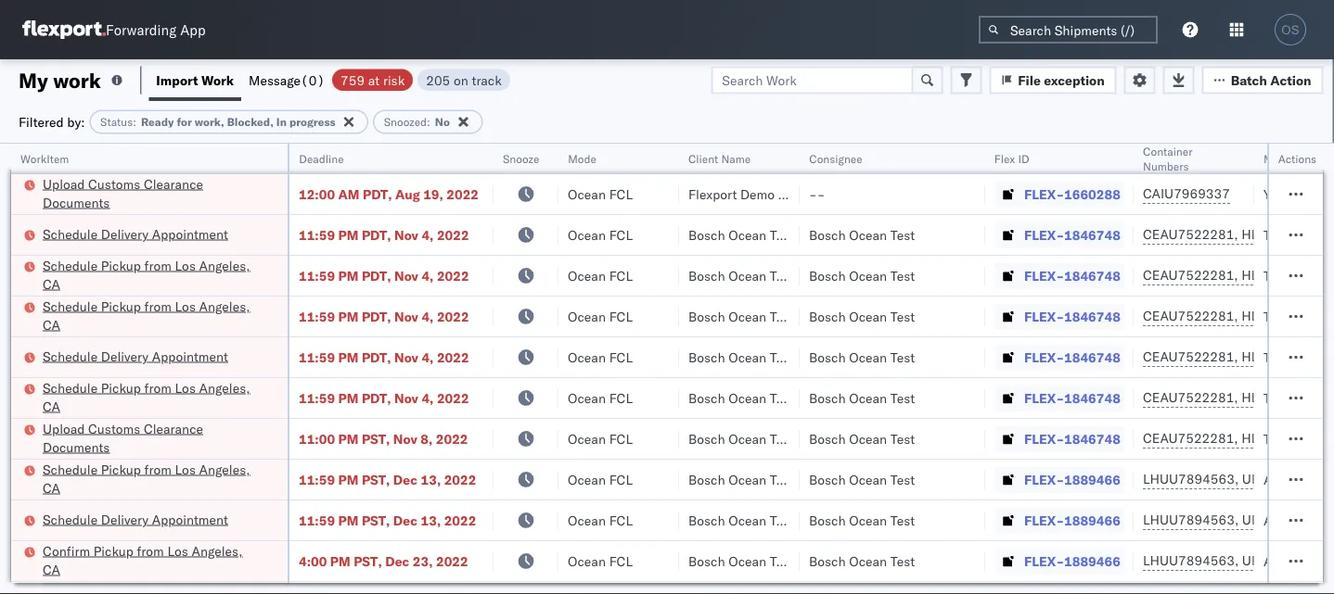 Task type: vqa. For each thing, say whether or not it's contained in the screenshot.
Hold
no



Task type: describe. For each thing, give the bounding box(es) containing it.
2 11:59 from the top
[[299, 268, 335, 284]]

4 test123456 from the top
[[1264, 349, 1334, 366]]

upload customs clearance documents button for 11:00 pm pst, nov 8, 2022
[[43, 420, 263, 459]]

fcl for first schedule pickup from los angeles, ca button from the bottom of the page's schedule pickup from los angeles, ca link
[[609, 472, 633, 488]]

6 11:59 from the top
[[299, 472, 335, 488]]

ceau7522281, for 3rd schedule pickup from los angeles, ca button from the bottom
[[1143, 308, 1238, 324]]

12:00 am pdt, aug 19, 2022
[[299, 186, 479, 202]]

in
[[276, 115, 287, 129]]

pdt, for 2nd 'schedule delivery appointment' link
[[362, 349, 391, 366]]

schedule delivery appointment link for 11:59 pm pst, dec 13, 2022
[[43, 511, 228, 529]]

23,
[[413, 553, 433, 570]]

numbers
[[1143, 159, 1189, 173]]

flex-1846748 for 3rd schedule pickup from los angeles, ca button from the bottom
[[1024, 308, 1120, 325]]

mbl/mawb n
[[1264, 152, 1334, 166]]

upload customs clearance documents for 11:00 pm pst, nov 8, 2022
[[43, 421, 203, 455]]

4, for 2nd 'schedule delivery appointment' link
[[422, 349, 434, 366]]

filtered by:
[[19, 114, 85, 130]]

resize handle column header for consignee
[[963, 144, 985, 595]]

3 11:59 from the top
[[299, 308, 335, 325]]

actions
[[1278, 152, 1317, 166]]

flex- for 3rd schedule pickup from los angeles, ca button from the bottom
[[1024, 308, 1064, 325]]

pickup for 3rd schedule pickup from los angeles, ca button from the bottom
[[101, 298, 141, 314]]

9 resize handle column header from the left
[[1301, 144, 1323, 595]]

flexport demo consignee
[[688, 186, 840, 202]]

status : ready for work, blocked, in progress
[[100, 115, 336, 129]]

3 ceau7522281, hlxu6269489, from the top
[[1143, 308, 1334, 324]]

client name
[[688, 152, 751, 166]]

client
[[688, 152, 718, 166]]

os
[[1281, 23, 1299, 37]]

lhuu7894563, uetu5238478 for confirm pickup from los angeles, ca
[[1143, 553, 1332, 569]]

workitem button
[[11, 148, 269, 166]]

5 ceau7522281, hlxu6269489, from the top
[[1143, 390, 1334, 406]]

4 ocean fcl from the top
[[568, 308, 633, 325]]

snoozed : no
[[384, 115, 450, 129]]

4, for schedule pickup from los angeles, ca link related to fourth schedule pickup from los angeles, ca button from the bottom
[[422, 268, 434, 284]]

2 11:59 pm pst, dec 13, 2022 from the top
[[299, 513, 476, 529]]

confirm pickup from los angeles, ca
[[43, 543, 243, 578]]

pdt, for schedule pickup from los angeles, ca link corresponding to 3rd schedule pickup from los angeles, ca button from the bottom
[[362, 308, 391, 325]]

2 ca from the top
[[43, 317, 60, 333]]

1 11:59 from the top
[[299, 227, 335, 243]]

los for the confirm pickup from los angeles, ca button
[[167, 543, 188, 559]]

5 test123456 from the top
[[1264, 390, 1334, 406]]

upload customs clearance documents for 12:00 am pdt, aug 19, 2022
[[43, 176, 203, 211]]

2 appointment from the top
[[152, 348, 228, 365]]

progress
[[289, 115, 336, 129]]

consignee inside button
[[809, 152, 862, 166]]

message
[[249, 72, 301, 88]]

caiu7969337
[[1143, 186, 1230, 202]]

1 11:59 pm pdt, nov 4, 2022 from the top
[[299, 227, 469, 243]]

1889466 for schedule pickup from los angeles, ca
[[1064, 472, 1120, 488]]

schedule delivery appointment button for 11:59 pm pst, dec 13, 2022
[[43, 511, 228, 531]]

2 ocean fcl from the top
[[568, 227, 633, 243]]

5 11:59 from the top
[[299, 390, 335, 406]]

ymluw236
[[1264, 186, 1334, 202]]

1 ca from the top
[[43, 276, 60, 292]]

5 1846748 from the top
[[1064, 390, 1120, 406]]

205
[[426, 72, 450, 88]]

flex-1889466 for schedule pickup from los angeles, ca
[[1024, 472, 1120, 488]]

pdt, for schedule pickup from los angeles, ca link for second schedule pickup from los angeles, ca button from the bottom of the page
[[362, 390, 391, 406]]

delivery for 11:59 pm pst, dec 13, 2022
[[101, 512, 149, 528]]

flex id
[[994, 152, 1029, 166]]

my
[[19, 67, 48, 93]]

1 1846748 from the top
[[1064, 227, 1120, 243]]

2022 for 12:00 am pdt, aug 19, 2022 upload customs clearance documents button
[[447, 186, 479, 202]]

ceau7522281, for upload customs clearance documents button associated with 11:00 pm pst, nov 8, 2022
[[1143, 430, 1238, 447]]

19,
[[423, 186, 443, 202]]

4 ceau7522281, from the top
[[1143, 349, 1238, 365]]

2 flex- from the top
[[1024, 227, 1064, 243]]

import
[[156, 72, 198, 88]]

6 ceau7522281, hlxu6269489, from the top
[[1143, 430, 1334, 447]]

pm for upload customs clearance documents button associated with 11:00 pm pst, nov 8, 2022
[[338, 431, 358, 447]]

risk
[[383, 72, 405, 88]]

1 schedule from the top
[[43, 226, 98, 242]]

fcl for schedule pickup from los angeles, ca link for second schedule pickup from los angeles, ca button from the bottom of the page
[[609, 390, 633, 406]]

9 fcl from the top
[[609, 513, 633, 529]]

confirm pickup from los angeles, ca button
[[43, 542, 263, 581]]

4, for schedule pickup from los angeles, ca link corresponding to 3rd schedule pickup from los angeles, ca button from the bottom
[[422, 308, 434, 325]]

1 11:59 pm pst, dec 13, 2022 from the top
[[299, 472, 476, 488]]

filtered
[[19, 114, 64, 130]]

2022 for second schedule pickup from los angeles, ca button from the bottom of the page
[[437, 390, 469, 406]]

consignee button
[[800, 148, 967, 166]]

4 schedule from the top
[[43, 348, 98, 365]]

hlxu6269489, for second schedule pickup from los angeles, ca button from the bottom of the page
[[1242, 390, 1334, 406]]

mbl/mawb n button
[[1254, 148, 1334, 166]]

at
[[368, 72, 380, 88]]

2 schedule from the top
[[43, 257, 98, 274]]

schedule pickup from los angeles, ca link for second schedule pickup from los angeles, ca button from the bottom of the page
[[43, 379, 263, 416]]

pickup for fourth schedule pickup from los angeles, ca button from the bottom
[[101, 257, 141, 274]]

name
[[721, 152, 751, 166]]

forwarding app
[[106, 21, 206, 38]]

client name button
[[679, 148, 781, 166]]

2 test123456 from the top
[[1264, 268, 1334, 284]]

for
[[177, 115, 192, 129]]

by:
[[67, 114, 85, 130]]

1 4, from the top
[[422, 227, 434, 243]]

2 abcdefg78 from the top
[[1264, 513, 1334, 529]]

1 flex-1846748 from the top
[[1024, 227, 1120, 243]]

flex- for upload customs clearance documents button associated with 11:00 pm pst, nov 8, 2022
[[1024, 431, 1064, 447]]

6 test123456 from the top
[[1264, 431, 1334, 447]]

pm for fourth schedule pickup from los angeles, ca button from the bottom
[[338, 268, 358, 284]]

documents for 12:00
[[43, 194, 110, 211]]

os button
[[1269, 8, 1312, 51]]

4 schedule pickup from los angeles, ca button from the top
[[43, 461, 263, 500]]

import work button
[[149, 59, 241, 101]]

confirm pickup from los angeles, ca link
[[43, 542, 263, 579]]

4 1846748 from the top
[[1064, 349, 1120, 366]]

3 schedule pickup from los angeles, ca button from the top
[[43, 379, 263, 418]]

blocked,
[[227, 115, 274, 129]]

3 ca from the top
[[43, 398, 60, 415]]

work
[[201, 72, 234, 88]]

angeles, for the confirm pickup from los angeles, ca button
[[192, 543, 243, 559]]

nov for upload customs clearance documents button associated with 11:00 pm pst, nov 8, 2022
[[393, 431, 417, 447]]

ca inside confirm pickup from los angeles, ca
[[43, 562, 60, 578]]

resize handle column header for deadline
[[471, 144, 494, 595]]

import work
[[156, 72, 234, 88]]

2 schedule delivery appointment button from the top
[[43, 347, 228, 368]]

fcl for schedule pickup from los angeles, ca link corresponding to 3rd schedule pickup from los angeles, ca button from the bottom
[[609, 308, 633, 325]]

11:59 pm pdt, nov 4, 2022 for 3rd schedule pickup from los angeles, ca button from the bottom
[[299, 308, 469, 325]]

appointment for 11:59 pm pdt, nov 4, 2022
[[152, 226, 228, 242]]

1 13, from the top
[[421, 472, 441, 488]]

2 fcl from the top
[[609, 227, 633, 243]]

4:00
[[299, 553, 327, 570]]

work,
[[195, 115, 224, 129]]

9 flex- from the top
[[1024, 513, 1064, 529]]

angeles, for first schedule pickup from los angeles, ca button from the bottom of the page
[[199, 462, 250, 478]]

flexport. image
[[22, 20, 106, 39]]

fcl for upload customs clearance documents link associated with 12:00 am pdt, aug 19, 2022
[[609, 186, 633, 202]]

action
[[1270, 72, 1311, 88]]

angeles, for second schedule pickup from los angeles, ca button from the bottom of the page
[[199, 380, 250, 396]]

2022 for first schedule pickup from los angeles, ca button from the bottom of the page
[[444, 472, 476, 488]]

am
[[338, 186, 360, 202]]

pst, for confirm pickup from los angeles, ca
[[354, 553, 382, 570]]

2 flex-1889466 from the top
[[1024, 513, 1120, 529]]

4 ceau7522281, hlxu6269489, from the top
[[1143, 349, 1334, 365]]

container numbers button
[[1134, 140, 1236, 173]]

flex-1889466 for confirm pickup from los angeles, ca
[[1024, 553, 1120, 570]]

2 1846748 from the top
[[1064, 268, 1120, 284]]

2022 for fourth schedule pickup from los angeles, ca button from the bottom
[[437, 268, 469, 284]]

pdt, for upload customs clearance documents link associated with 12:00 am pdt, aug 19, 2022
[[363, 186, 392, 202]]

dec for confirm pickup from los angeles, ca
[[385, 553, 409, 570]]

flex- for the confirm pickup from los angeles, ca button
[[1024, 553, 1064, 570]]

1 hlxu6269489, from the top
[[1242, 226, 1334, 243]]

2 uetu5238478 from the top
[[1242, 512, 1332, 528]]

resize handle column header for container numbers
[[1232, 144, 1254, 595]]

1 ceau7522281, hlxu6269489, from the top
[[1143, 226, 1334, 243]]

flex-1660288
[[1024, 186, 1120, 202]]

4 11:59 pm pdt, nov 4, 2022 from the top
[[299, 349, 469, 366]]

work
[[53, 67, 101, 93]]

9 ocean fcl from the top
[[568, 513, 633, 529]]

flex- for 12:00 am pdt, aug 19, 2022 upload customs clearance documents button
[[1024, 186, 1064, 202]]

ceau7522281, for fourth schedule pickup from los angeles, ca button from the bottom
[[1143, 267, 1238, 283]]

7 schedule from the top
[[43, 512, 98, 528]]

container numbers
[[1143, 144, 1193, 173]]

pst, up 4:00 pm pst, dec 23, 2022 at the left of the page
[[362, 513, 390, 529]]

flexport
[[688, 186, 737, 202]]

1 ocean fcl from the top
[[568, 186, 633, 202]]

deadline button
[[289, 148, 475, 166]]

1 schedule pickup from los angeles, ca button from the top
[[43, 257, 263, 295]]

8,
[[421, 431, 433, 447]]

2 13, from the top
[[421, 513, 441, 529]]

my work
[[19, 67, 101, 93]]

flex- for second schedule pickup from los angeles, ca button from the bottom of the page
[[1024, 390, 1064, 406]]

container
[[1143, 144, 1193, 158]]

angeles, for fourth schedule pickup from los angeles, ca button from the bottom
[[199, 257, 250, 274]]

pickup for first schedule pickup from los angeles, ca button from the bottom of the page
[[101, 462, 141, 478]]

pm for the confirm pickup from los angeles, ca button
[[330, 553, 350, 570]]

batch action button
[[1202, 66, 1323, 94]]

flex id button
[[985, 148, 1115, 166]]

los for first schedule pickup from los angeles, ca button from the bottom of the page
[[175, 462, 196, 478]]

forwarding app link
[[22, 20, 206, 39]]

2 ceau7522281, hlxu6269489, from the top
[[1143, 267, 1334, 283]]

demo
[[740, 186, 775, 202]]

6 1846748 from the top
[[1064, 431, 1120, 447]]

pdt, for schedule pickup from los angeles, ca link related to fourth schedule pickup from los angeles, ca button from the bottom
[[362, 268, 391, 284]]

batch action
[[1231, 72, 1311, 88]]

fcl for schedule pickup from los angeles, ca link related to fourth schedule pickup from los angeles, ca button from the bottom
[[609, 268, 633, 284]]

4:00 pm pst, dec 23, 2022
[[299, 553, 468, 570]]

pickup for the confirm pickup from los angeles, ca button
[[93, 543, 133, 559]]



Task type: locate. For each thing, give the bounding box(es) containing it.
4 schedule pickup from los angeles, ca link from the top
[[43, 461, 263, 498]]

13, up '23,'
[[421, 513, 441, 529]]

2 vertical spatial appointment
[[152, 512, 228, 528]]

documents for 11:00
[[43, 439, 110, 455]]

1 delivery from the top
[[101, 226, 149, 242]]

exception
[[1044, 72, 1105, 88]]

2 delivery from the top
[[101, 348, 149, 365]]

pickup
[[101, 257, 141, 274], [101, 298, 141, 314], [101, 380, 141, 396], [101, 462, 141, 478], [93, 543, 133, 559]]

2 customs from the top
[[88, 421, 140, 437]]

13, down 8, on the bottom of page
[[421, 472, 441, 488]]

dec up '23,'
[[393, 513, 418, 529]]

1 schedule delivery appointment link from the top
[[43, 225, 228, 244]]

10 ocean fcl from the top
[[568, 553, 633, 570]]

flex-1660288 button
[[994, 181, 1124, 207], [994, 181, 1124, 207]]

upload customs clearance documents link for 11:00 pm pst, nov 8, 2022
[[43, 420, 263, 457]]

11:00
[[299, 431, 335, 447]]

0 vertical spatial lhuu7894563,
[[1143, 471, 1239, 488]]

consignee right the demo
[[778, 186, 840, 202]]

test
[[770, 227, 794, 243], [890, 227, 915, 243], [770, 268, 794, 284], [890, 268, 915, 284], [770, 308, 794, 325], [890, 308, 915, 325], [770, 349, 794, 366], [890, 349, 915, 366], [770, 390, 794, 406], [890, 390, 915, 406], [770, 431, 794, 447], [890, 431, 915, 447], [770, 472, 794, 488], [890, 472, 915, 488], [770, 513, 794, 529], [890, 513, 915, 529], [770, 553, 794, 570], [890, 553, 915, 570]]

from
[[144, 257, 171, 274], [144, 298, 171, 314], [144, 380, 171, 396], [144, 462, 171, 478], [137, 543, 164, 559]]

1 vertical spatial clearance
[[144, 421, 203, 437]]

1 vertical spatial upload customs clearance documents
[[43, 421, 203, 455]]

upload
[[43, 176, 85, 192], [43, 421, 85, 437]]

uetu5238478
[[1242, 471, 1332, 488], [1242, 512, 1332, 528], [1242, 553, 1332, 569]]

batch
[[1231, 72, 1267, 88]]

1 vertical spatial schedule delivery appointment
[[43, 348, 228, 365]]

1889466
[[1064, 472, 1120, 488], [1064, 513, 1120, 529], [1064, 553, 1120, 570]]

3 schedule from the top
[[43, 298, 98, 314]]

2 vertical spatial lhuu7894563, uetu5238478
[[1143, 553, 1332, 569]]

4 ca from the top
[[43, 480, 60, 496]]

status
[[100, 115, 133, 129]]

1 ceau7522281, from the top
[[1143, 226, 1238, 243]]

nov for second schedule pickup from los angeles, ca button from the bottom of the page
[[394, 390, 418, 406]]

message (0)
[[249, 72, 325, 88]]

pm
[[338, 227, 358, 243], [338, 268, 358, 284], [338, 308, 358, 325], [338, 349, 358, 366], [338, 390, 358, 406], [338, 431, 358, 447], [338, 472, 358, 488], [338, 513, 358, 529], [330, 553, 350, 570]]

759
[[341, 72, 365, 88]]

pm for 3rd schedule pickup from los angeles, ca button from the bottom
[[338, 308, 358, 325]]

2 upload from the top
[[43, 421, 85, 437]]

7 fcl from the top
[[609, 431, 633, 447]]

hlxu6269489, for upload customs clearance documents button associated with 11:00 pm pst, nov 8, 2022
[[1242, 430, 1334, 447]]

2 - from the left
[[817, 186, 825, 202]]

angeles, inside confirm pickup from los angeles, ca
[[192, 543, 243, 559]]

10 fcl from the top
[[609, 553, 633, 570]]

resize handle column header for workitem
[[265, 144, 288, 595]]

0 vertical spatial uetu5238478
[[1242, 471, 1332, 488]]

schedule delivery appointment link for 11:59 pm pdt, nov 4, 2022
[[43, 225, 228, 244]]

pst, left 8, on the bottom of page
[[362, 431, 390, 447]]

0 vertical spatial consignee
[[809, 152, 862, 166]]

file
[[1018, 72, 1041, 88]]

2022 for 3rd schedule pickup from los angeles, ca button from the bottom
[[437, 308, 469, 325]]

5 hlxu6269489, from the top
[[1242, 390, 1334, 406]]

2 lhuu7894563, uetu5238478 from the top
[[1143, 512, 1332, 528]]

schedule pickup from los angeles, ca link for 3rd schedule pickup from los angeles, ca button from the bottom
[[43, 297, 263, 334]]

1 horizontal spatial :
[[427, 115, 430, 129]]

ceau7522281, hlxu6269489,
[[1143, 226, 1334, 243], [1143, 267, 1334, 283], [1143, 308, 1334, 324], [1143, 349, 1334, 365], [1143, 390, 1334, 406], [1143, 430, 1334, 447]]

schedule pickup from los angeles, ca link for fourth schedule pickup from los angeles, ca button from the bottom
[[43, 257, 263, 294]]

2 schedule delivery appointment from the top
[[43, 348, 228, 365]]

1 vertical spatial schedule delivery appointment button
[[43, 347, 228, 368]]

1 vertical spatial 1889466
[[1064, 513, 1120, 529]]

6 flex- from the top
[[1024, 390, 1064, 406]]

pm for first schedule pickup from los angeles, ca button from the bottom of the page
[[338, 472, 358, 488]]

5 flex- from the top
[[1024, 349, 1064, 366]]

4 11:59 from the top
[[299, 349, 335, 366]]

uetu5238478 for schedule pickup from los angeles, ca
[[1242, 471, 1332, 488]]

1 vertical spatial upload
[[43, 421, 85, 437]]

3 flex-1889466 from the top
[[1024, 553, 1120, 570]]

nov for fourth schedule pickup from los angeles, ca button from the bottom
[[394, 268, 418, 284]]

deadline
[[299, 152, 344, 166]]

pst, left '23,'
[[354, 553, 382, 570]]

0 vertical spatial schedule delivery appointment
[[43, 226, 228, 242]]

5 ceau7522281, from the top
[[1143, 390, 1238, 406]]

4 schedule pickup from los angeles, ca from the top
[[43, 462, 250, 496]]

(0)
[[301, 72, 325, 88]]

hlxu6269489, for 3rd schedule pickup from los angeles, ca button from the bottom
[[1242, 308, 1334, 324]]

fcl for 11:00 pm pst, nov 8, 2022's upload customs clearance documents link
[[609, 431, 633, 447]]

flex-1846748 for fourth schedule pickup from los angeles, ca button from the bottom
[[1024, 268, 1120, 284]]

8 ocean fcl from the top
[[568, 472, 633, 488]]

5 ocean fcl from the top
[[568, 349, 633, 366]]

12:00
[[299, 186, 335, 202]]

1 schedule delivery appointment button from the top
[[43, 225, 228, 245]]

5 schedule from the top
[[43, 380, 98, 396]]

2 vertical spatial flex-1889466
[[1024, 553, 1120, 570]]

2 upload customs clearance documents from the top
[[43, 421, 203, 455]]

2022 for upload customs clearance documents button associated with 11:00 pm pst, nov 8, 2022
[[436, 431, 468, 447]]

3 ceau7522281, from the top
[[1143, 308, 1238, 324]]

upload for 11:00 pm pst, nov 8, 2022
[[43, 421, 85, 437]]

fcl for 2nd 'schedule delivery appointment' link
[[609, 349, 633, 366]]

8 flex- from the top
[[1024, 472, 1064, 488]]

nov
[[394, 227, 418, 243], [394, 268, 418, 284], [394, 308, 418, 325], [394, 349, 418, 366], [394, 390, 418, 406], [393, 431, 417, 447]]

4 4, from the top
[[422, 349, 434, 366]]

2 vertical spatial abcdefg78
[[1264, 553, 1334, 570]]

schedule delivery appointment
[[43, 226, 228, 242], [43, 348, 228, 365], [43, 512, 228, 528]]

0 vertical spatial abcdefg78
[[1264, 472, 1334, 488]]

4 flex- from the top
[[1024, 308, 1064, 325]]

pst, down '11:00 pm pst, nov 8, 2022'
[[362, 472, 390, 488]]

: left ready
[[133, 115, 136, 129]]

uetu5238478 for confirm pickup from los angeles, ca
[[1242, 553, 1332, 569]]

2 vertical spatial schedule delivery appointment
[[43, 512, 228, 528]]

upload customs clearance documents link for 12:00 am pdt, aug 19, 2022
[[43, 175, 263, 212]]

nov for 3rd schedule pickup from los angeles, ca button from the bottom
[[394, 308, 418, 325]]

pickup inside confirm pickup from los angeles, ca
[[93, 543, 133, 559]]

1 vertical spatial flex-1889466
[[1024, 513, 1120, 529]]

0 vertical spatial upload customs clearance documents button
[[43, 175, 263, 214]]

3 1889466 from the top
[[1064, 553, 1120, 570]]

delivery for 11:59 pm pdt, nov 4, 2022
[[101, 226, 149, 242]]

2 : from the left
[[427, 115, 430, 129]]

los for fourth schedule pickup from los angeles, ca button from the bottom
[[175, 257, 196, 274]]

schedule pickup from los angeles, ca link for first schedule pickup from los angeles, ca button from the bottom of the page
[[43, 461, 263, 498]]

2 vertical spatial uetu5238478
[[1242, 553, 1332, 569]]

-
[[809, 186, 817, 202], [817, 186, 825, 202]]

pm for second schedule pickup from los angeles, ca button from the bottom of the page
[[338, 390, 358, 406]]

11:59
[[299, 227, 335, 243], [299, 268, 335, 284], [299, 308, 335, 325], [299, 349, 335, 366], [299, 390, 335, 406], [299, 472, 335, 488], [299, 513, 335, 529]]

4,
[[422, 227, 434, 243], [422, 268, 434, 284], [422, 308, 434, 325], [422, 349, 434, 366], [422, 390, 434, 406]]

resize handle column header
[[265, 144, 288, 595], [471, 144, 494, 595], [536, 144, 558, 595], [657, 144, 679, 595], [777, 144, 800, 595], [963, 144, 985, 595], [1111, 144, 1134, 595], [1232, 144, 1254, 595], [1301, 144, 1323, 595]]

1 documents from the top
[[43, 194, 110, 211]]

appointment
[[152, 226, 228, 242], [152, 348, 228, 365], [152, 512, 228, 528]]

from inside confirm pickup from los angeles, ca
[[137, 543, 164, 559]]

0 vertical spatial appointment
[[152, 226, 228, 242]]

3 schedule delivery appointment from the top
[[43, 512, 228, 528]]

workitem
[[20, 152, 69, 166]]

upload customs clearance documents link
[[43, 175, 263, 212], [43, 420, 263, 457]]

upload customs clearance documents button for 12:00 am pdt, aug 19, 2022
[[43, 175, 263, 214]]

0 vertical spatial upload
[[43, 176, 85, 192]]

n
[[1331, 152, 1334, 166]]

schedule pickup from los angeles, ca for second schedule pickup from los angeles, ca button from the bottom of the page
[[43, 380, 250, 415]]

1 fcl from the top
[[609, 186, 633, 202]]

1 vertical spatial documents
[[43, 439, 110, 455]]

aug
[[395, 186, 420, 202]]

13,
[[421, 472, 441, 488], [421, 513, 441, 529]]

customs for 11:00 pm pst, nov 8, 2022
[[88, 421, 140, 437]]

resize handle column header for flex id
[[1111, 144, 1134, 595]]

5 4, from the top
[[422, 390, 434, 406]]

4, for schedule pickup from los angeles, ca link for second schedule pickup from los angeles, ca button from the bottom of the page
[[422, 390, 434, 406]]

2 clearance from the top
[[144, 421, 203, 437]]

1 vertical spatial consignee
[[778, 186, 840, 202]]

appointment for 11:59 pm pst, dec 13, 2022
[[152, 512, 228, 528]]

6 flex-1846748 from the top
[[1024, 431, 1120, 447]]

8 resize handle column header from the left
[[1232, 144, 1254, 595]]

2 1889466 from the top
[[1064, 513, 1120, 529]]

id
[[1018, 152, 1029, 166]]

pdt,
[[363, 186, 392, 202], [362, 227, 391, 243], [362, 268, 391, 284], [362, 308, 391, 325], [362, 349, 391, 366], [362, 390, 391, 406]]

11:59 pm pdt, nov 4, 2022 for second schedule pickup from los angeles, ca button from the bottom of the page
[[299, 390, 469, 406]]

1 vertical spatial uetu5238478
[[1242, 512, 1332, 528]]

hlxu6269489, for fourth schedule pickup from los angeles, ca button from the bottom
[[1242, 267, 1334, 283]]

lhuu7894563, uetu5238478
[[1143, 471, 1332, 488], [1143, 512, 1332, 528], [1143, 553, 1332, 569]]

customs for 12:00 am pdt, aug 19, 2022
[[88, 176, 140, 192]]

0 vertical spatial schedule delivery appointment link
[[43, 225, 228, 244]]

3 ocean fcl from the top
[[568, 268, 633, 284]]

Search Shipments (/) text field
[[979, 16, 1158, 44]]

2022 for the confirm pickup from los angeles, ca button
[[436, 553, 468, 570]]

file exception
[[1018, 72, 1105, 88]]

2 lhuu7894563, from the top
[[1143, 512, 1239, 528]]

schedule pickup from los angeles, ca link
[[43, 257, 263, 294], [43, 297, 263, 334], [43, 379, 263, 416], [43, 461, 263, 498]]

hlxu6269489,
[[1242, 226, 1334, 243], [1242, 267, 1334, 283], [1242, 308, 1334, 324], [1242, 349, 1334, 365], [1242, 390, 1334, 406], [1242, 430, 1334, 447]]

schedule
[[43, 226, 98, 242], [43, 257, 98, 274], [43, 298, 98, 314], [43, 348, 98, 365], [43, 380, 98, 396], [43, 462, 98, 478], [43, 512, 98, 528]]

1889466 for confirm pickup from los angeles, ca
[[1064, 553, 1120, 570]]

0 vertical spatial 11:59 pm pst, dec 13, 2022
[[299, 472, 476, 488]]

1 vertical spatial lhuu7894563,
[[1143, 512, 1239, 528]]

2 11:59 pm pdt, nov 4, 2022 from the top
[[299, 268, 469, 284]]

1 vertical spatial lhuu7894563, uetu5238478
[[1143, 512, 1332, 528]]

flex-1846748 for upload customs clearance documents button associated with 11:00 pm pst, nov 8, 2022
[[1024, 431, 1120, 447]]

flex-
[[1024, 186, 1064, 202], [1024, 227, 1064, 243], [1024, 268, 1064, 284], [1024, 308, 1064, 325], [1024, 349, 1064, 366], [1024, 390, 1064, 406], [1024, 431, 1064, 447], [1024, 472, 1064, 488], [1024, 513, 1064, 529], [1024, 553, 1064, 570]]

schedule delivery appointment for 11:59 pm pst, dec 13, 2022
[[43, 512, 228, 528]]

3 appointment from the top
[[152, 512, 228, 528]]

0 vertical spatial upload customs clearance documents
[[43, 176, 203, 211]]

abcdefg78 for confirm pickup from los angeles, ca
[[1264, 553, 1334, 570]]

6 ceau7522281, from the top
[[1143, 430, 1238, 447]]

ca
[[43, 276, 60, 292], [43, 317, 60, 333], [43, 398, 60, 415], [43, 480, 60, 496], [43, 562, 60, 578]]

app
[[180, 21, 206, 38]]

2 vertical spatial 1889466
[[1064, 553, 1120, 570]]

0 vertical spatial flex-1889466
[[1024, 472, 1120, 488]]

los for second schedule pickup from los angeles, ca button from the bottom of the page
[[175, 380, 196, 396]]

1 test123456 from the top
[[1264, 227, 1334, 243]]

1 vertical spatial upload customs clearance documents link
[[43, 420, 263, 457]]

1 vertical spatial delivery
[[101, 348, 149, 365]]

: for snoozed
[[427, 115, 430, 129]]

: left no
[[427, 115, 430, 129]]

1 lhuu7894563, from the top
[[1143, 471, 1239, 488]]

7 flex- from the top
[[1024, 431, 1064, 447]]

0 vertical spatial clearance
[[144, 176, 203, 192]]

5 resize handle column header from the left
[[777, 144, 800, 595]]

2 schedule pickup from los angeles, ca from the top
[[43, 298, 250, 333]]

2 vertical spatial schedule delivery appointment link
[[43, 511, 228, 529]]

flex-1889466 button
[[994, 467, 1124, 493], [994, 467, 1124, 493], [994, 508, 1124, 534], [994, 508, 1124, 534], [994, 549, 1124, 575], [994, 549, 1124, 575]]

3 schedule pickup from los angeles, ca link from the top
[[43, 379, 263, 416]]

2 hlxu6269489, from the top
[[1242, 267, 1334, 283]]

forwarding
[[106, 21, 177, 38]]

test123456
[[1264, 227, 1334, 243], [1264, 268, 1334, 284], [1264, 308, 1334, 325], [1264, 349, 1334, 366], [1264, 390, 1334, 406], [1264, 431, 1334, 447]]

dec for schedule pickup from los angeles, ca
[[393, 472, 418, 488]]

3 resize handle column header from the left
[[536, 144, 558, 595]]

bosch
[[688, 227, 725, 243], [809, 227, 846, 243], [688, 268, 725, 284], [809, 268, 846, 284], [688, 308, 725, 325], [809, 308, 846, 325], [688, 349, 725, 366], [809, 349, 846, 366], [688, 390, 725, 406], [809, 390, 846, 406], [688, 431, 725, 447], [809, 431, 846, 447], [688, 472, 725, 488], [809, 472, 846, 488], [688, 513, 725, 529], [809, 513, 846, 529], [688, 553, 725, 570], [809, 553, 846, 570]]

flex-1846748 for second schedule pickup from los angeles, ca button from the bottom of the page
[[1024, 390, 1120, 406]]

pst, for schedule pickup from los angeles, ca
[[362, 472, 390, 488]]

abcdefg78 for schedule pickup from los angeles, ca
[[1264, 472, 1334, 488]]

lhuu7894563, for confirm pickup from los angeles, ca
[[1143, 553, 1239, 569]]

11:59 pm pdt, nov 4, 2022 for fourth schedule pickup from los angeles, ca button from the bottom
[[299, 268, 469, 284]]

5 flex-1846748 from the top
[[1024, 390, 1120, 406]]

1660288
[[1064, 186, 1120, 202]]

snooze
[[503, 152, 539, 166]]

schedule delivery appointment for 11:59 pm pdt, nov 4, 2022
[[43, 226, 228, 242]]

ocean
[[568, 186, 606, 202], [568, 227, 606, 243], [728, 227, 766, 243], [849, 227, 887, 243], [568, 268, 606, 284], [728, 268, 766, 284], [849, 268, 887, 284], [568, 308, 606, 325], [728, 308, 766, 325], [849, 308, 887, 325], [568, 349, 606, 366], [728, 349, 766, 366], [849, 349, 887, 366], [568, 390, 606, 406], [728, 390, 766, 406], [849, 390, 887, 406], [568, 431, 606, 447], [728, 431, 766, 447], [849, 431, 887, 447], [568, 472, 606, 488], [728, 472, 766, 488], [849, 472, 887, 488], [568, 513, 606, 529], [728, 513, 766, 529], [849, 513, 887, 529], [568, 553, 606, 570], [728, 553, 766, 570], [849, 553, 887, 570]]

--
[[809, 186, 825, 202]]

ocean fcl
[[568, 186, 633, 202], [568, 227, 633, 243], [568, 268, 633, 284], [568, 308, 633, 325], [568, 349, 633, 366], [568, 390, 633, 406], [568, 431, 633, 447], [568, 472, 633, 488], [568, 513, 633, 529], [568, 553, 633, 570]]

1 vertical spatial customs
[[88, 421, 140, 437]]

dec down '11:00 pm pst, nov 8, 2022'
[[393, 472, 418, 488]]

track
[[472, 72, 502, 88]]

3 4, from the top
[[422, 308, 434, 325]]

0 vertical spatial lhuu7894563, uetu5238478
[[1143, 471, 1332, 488]]

snoozed
[[384, 115, 427, 129]]

0 vertical spatial schedule delivery appointment button
[[43, 225, 228, 245]]

0 vertical spatial dec
[[393, 472, 418, 488]]

1 schedule pickup from los angeles, ca from the top
[[43, 257, 250, 292]]

4 hlxu6269489, from the top
[[1242, 349, 1334, 365]]

7 ocean fcl from the top
[[568, 431, 633, 447]]

0 vertical spatial delivery
[[101, 226, 149, 242]]

Search Work text field
[[711, 66, 913, 94]]

1 vertical spatial upload customs clearance documents button
[[43, 420, 263, 459]]

2 resize handle column header from the left
[[471, 144, 494, 595]]

schedule pickup from los angeles, ca for first schedule pickup from los angeles, ca button from the bottom of the page
[[43, 462, 250, 496]]

schedule delivery appointment button for 11:59 pm pdt, nov 4, 2022
[[43, 225, 228, 245]]

2 vertical spatial delivery
[[101, 512, 149, 528]]

205 on track
[[426, 72, 502, 88]]

los for 3rd schedule pickup from los angeles, ca button from the bottom
[[175, 298, 196, 314]]

angeles, for 3rd schedule pickup from los angeles, ca button from the bottom
[[199, 298, 250, 314]]

4 flex-1846748 from the top
[[1024, 349, 1120, 366]]

5 11:59 pm pdt, nov 4, 2022 from the top
[[299, 390, 469, 406]]

2 flex-1846748 from the top
[[1024, 268, 1120, 284]]

no
[[435, 115, 450, 129]]

5 ca from the top
[[43, 562, 60, 578]]

1 vertical spatial 11:59 pm pst, dec 13, 2022
[[299, 513, 476, 529]]

dec left '23,'
[[385, 553, 409, 570]]

3 test123456 from the top
[[1264, 308, 1334, 325]]

0 vertical spatial 13,
[[421, 472, 441, 488]]

0 horizontal spatial :
[[133, 115, 136, 129]]

0 vertical spatial 1889466
[[1064, 472, 1120, 488]]

fcl for "confirm pickup from los angeles, ca" link
[[609, 553, 633, 570]]

1 - from the left
[[809, 186, 817, 202]]

abcdefg78
[[1264, 472, 1334, 488], [1264, 513, 1334, 529], [1264, 553, 1334, 570]]

consignee up --
[[809, 152, 862, 166]]

ready
[[141, 115, 174, 129]]

pst, for upload customs clearance documents
[[362, 431, 390, 447]]

resize handle column header for client name
[[777, 144, 800, 595]]

6 ocean fcl from the top
[[568, 390, 633, 406]]

0 vertical spatial customs
[[88, 176, 140, 192]]

759 at risk
[[341, 72, 405, 88]]

11:00 pm pst, nov 8, 2022
[[299, 431, 468, 447]]

2 upload customs clearance documents button from the top
[[43, 420, 263, 459]]

flex-1846748 button
[[994, 222, 1124, 248], [994, 222, 1124, 248], [994, 263, 1124, 289], [994, 263, 1124, 289], [994, 304, 1124, 330], [994, 304, 1124, 330], [994, 345, 1124, 371], [994, 345, 1124, 371], [994, 385, 1124, 411], [994, 385, 1124, 411], [994, 426, 1124, 452], [994, 426, 1124, 452]]

flex
[[994, 152, 1015, 166]]

resize handle column header for mode
[[657, 144, 679, 595]]

pickup for second schedule pickup from los angeles, ca button from the bottom of the page
[[101, 380, 141, 396]]

11:59 pm pst, dec 13, 2022
[[299, 472, 476, 488], [299, 513, 476, 529]]

confirm
[[43, 543, 90, 559]]

flex- for second schedule delivery appointment button from the bottom of the page
[[1024, 349, 1064, 366]]

5 fcl from the top
[[609, 349, 633, 366]]

schedule delivery appointment link
[[43, 225, 228, 244], [43, 347, 228, 366], [43, 511, 228, 529]]

1 flex-1889466 from the top
[[1024, 472, 1120, 488]]

11:59 pm pst, dec 13, 2022 up 4:00 pm pst, dec 23, 2022 at the left of the page
[[299, 513, 476, 529]]

mode
[[568, 152, 596, 166]]

clearance for 11:00 pm pst, nov 8, 2022
[[144, 421, 203, 437]]

0 vertical spatial upload customs clearance documents link
[[43, 175, 263, 212]]

1 vertical spatial abcdefg78
[[1264, 513, 1334, 529]]

: for status
[[133, 115, 136, 129]]

2 schedule delivery appointment link from the top
[[43, 347, 228, 366]]

mbl/mawb
[[1264, 152, 1328, 166]]

1 vertical spatial dec
[[393, 513, 418, 529]]

bosch ocean test
[[688, 227, 794, 243], [809, 227, 915, 243], [688, 268, 794, 284], [809, 268, 915, 284], [688, 308, 794, 325], [809, 308, 915, 325], [688, 349, 794, 366], [809, 349, 915, 366], [688, 390, 794, 406], [809, 390, 915, 406], [688, 431, 794, 447], [809, 431, 915, 447], [688, 472, 794, 488], [809, 472, 915, 488], [688, 513, 794, 529], [809, 513, 915, 529], [688, 553, 794, 570], [809, 553, 915, 570]]

pst,
[[362, 431, 390, 447], [362, 472, 390, 488], [362, 513, 390, 529], [354, 553, 382, 570]]

7 11:59 from the top
[[299, 513, 335, 529]]

1 vertical spatial 13,
[[421, 513, 441, 529]]

los inside confirm pickup from los angeles, ca
[[167, 543, 188, 559]]

3 1846748 from the top
[[1064, 308, 1120, 325]]

2 vertical spatial schedule delivery appointment button
[[43, 511, 228, 531]]

0 vertical spatial documents
[[43, 194, 110, 211]]

2 vertical spatial lhuu7894563,
[[1143, 553, 1239, 569]]

clearance
[[144, 176, 203, 192], [144, 421, 203, 437]]

2 vertical spatial dec
[[385, 553, 409, 570]]

4 fcl from the top
[[609, 308, 633, 325]]

2 schedule pickup from los angeles, ca button from the top
[[43, 297, 263, 336]]

lhuu7894563, for schedule pickup from los angeles, ca
[[1143, 471, 1239, 488]]

6 schedule from the top
[[43, 462, 98, 478]]

1 1889466 from the top
[[1064, 472, 1120, 488]]

on
[[454, 72, 468, 88]]

1 vertical spatial schedule delivery appointment link
[[43, 347, 228, 366]]

mode button
[[558, 148, 661, 166]]

upload customs clearance documents button
[[43, 175, 263, 214], [43, 420, 263, 459]]

ceau7522281,
[[1143, 226, 1238, 243], [1143, 267, 1238, 283], [1143, 308, 1238, 324], [1143, 349, 1238, 365], [1143, 390, 1238, 406], [1143, 430, 1238, 447]]

upload for 12:00 am pdt, aug 19, 2022
[[43, 176, 85, 192]]

schedule pickup from los angeles, ca
[[43, 257, 250, 292], [43, 298, 250, 333], [43, 380, 250, 415], [43, 462, 250, 496]]

1 vertical spatial appointment
[[152, 348, 228, 365]]

2022
[[447, 186, 479, 202], [437, 227, 469, 243], [437, 268, 469, 284], [437, 308, 469, 325], [437, 349, 469, 366], [437, 390, 469, 406], [436, 431, 468, 447], [444, 472, 476, 488], [444, 513, 476, 529], [436, 553, 468, 570]]

11:59 pm pst, dec 13, 2022 down '11:00 pm pst, nov 8, 2022'
[[299, 472, 476, 488]]



